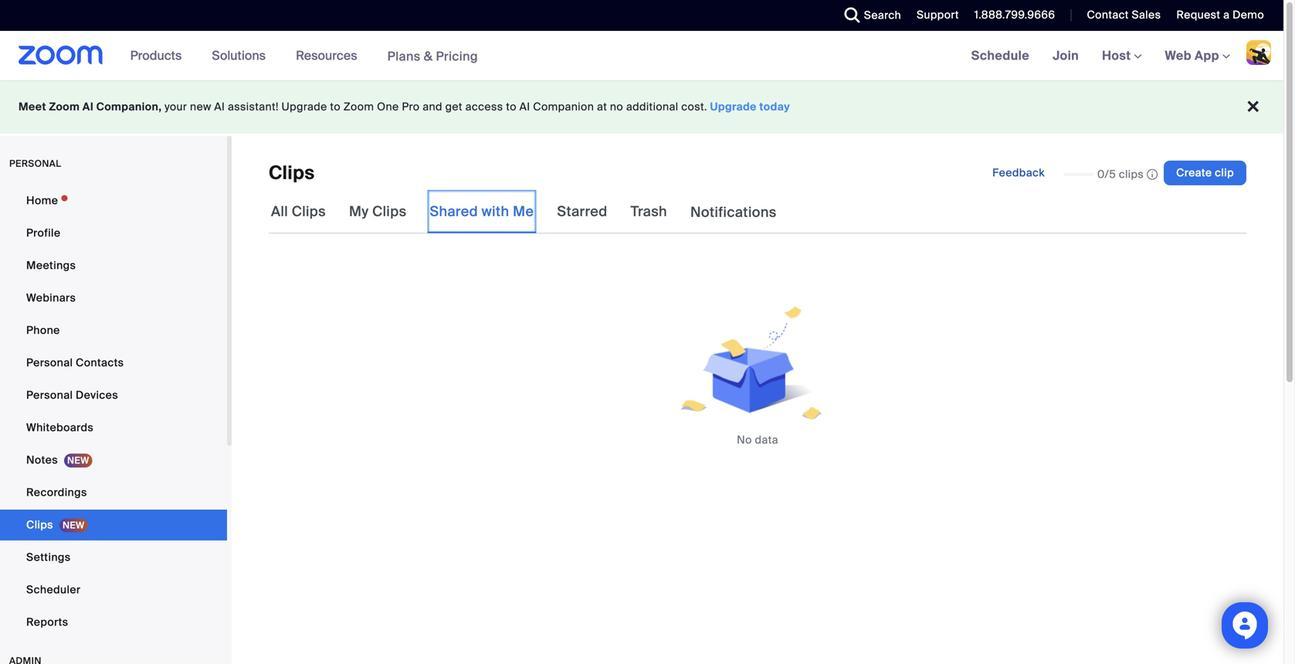 Task type: describe. For each thing, give the bounding box(es) containing it.
schedule link
[[960, 31, 1041, 80]]

feedback
[[993, 166, 1045, 180]]

meet zoom ai companion, your new ai assistant! upgrade to zoom one pro and get access to ai companion at no additional cost. upgrade today
[[19, 100, 790, 114]]

2 upgrade from the left
[[710, 100, 757, 114]]

shared
[[430, 203, 478, 221]]

my clips tab
[[347, 190, 409, 233]]

my clips
[[349, 203, 407, 221]]

no data
[[737, 433, 779, 447]]

demo
[[1233, 8, 1265, 22]]

create clip
[[1177, 166, 1235, 180]]

contact
[[1087, 8, 1129, 22]]

clips
[[1119, 167, 1144, 181]]

resources
[[296, 48, 357, 64]]

pro
[[402, 100, 420, 114]]

contact sales
[[1087, 8, 1161, 22]]

zoom logo image
[[19, 46, 103, 65]]

personal devices link
[[0, 380, 227, 411]]

trash tab
[[629, 190, 670, 233]]

companion,
[[96, 100, 162, 114]]

support
[[917, 8, 959, 22]]

trash
[[631, 203, 667, 221]]

create clip button
[[1164, 161, 1247, 185]]

notes
[[26, 453, 58, 467]]

all clips
[[271, 203, 326, 221]]

notes link
[[0, 445, 227, 476]]

plans & pricing
[[388, 48, 478, 64]]

reports
[[26, 615, 68, 630]]

join link
[[1041, 31, 1091, 80]]

web app
[[1165, 48, 1220, 64]]

settings link
[[0, 542, 227, 573]]

2 zoom from the left
[[344, 100, 374, 114]]

search button
[[833, 0, 905, 31]]

clip
[[1215, 166, 1235, 180]]

1.888.799.9666
[[975, 8, 1056, 22]]

web app button
[[1165, 48, 1231, 64]]

a
[[1224, 8, 1230, 22]]

request
[[1177, 8, 1221, 22]]

solutions
[[212, 48, 266, 64]]

banner containing products
[[0, 31, 1284, 82]]

starred
[[557, 203, 608, 221]]

devices
[[76, 388, 118, 403]]

additional
[[626, 100, 679, 114]]

clips inside tab
[[372, 203, 407, 221]]

shared with me tab
[[428, 190, 536, 233]]

personal menu menu
[[0, 185, 227, 640]]

meetings link
[[0, 250, 227, 281]]

create
[[1177, 166, 1213, 180]]

home
[[26, 194, 58, 208]]

webinars
[[26, 291, 76, 305]]

assistant!
[[228, 100, 279, 114]]

your
[[165, 100, 187, 114]]

settings
[[26, 550, 71, 565]]

new
[[190, 100, 211, 114]]

home link
[[0, 185, 227, 216]]

resources button
[[296, 31, 364, 80]]

products
[[130, 48, 182, 64]]

phone link
[[0, 315, 227, 346]]

with
[[482, 203, 509, 221]]

clips inside personal menu menu
[[26, 518, 53, 532]]

notifications
[[691, 204, 777, 221]]

one
[[377, 100, 399, 114]]

personal contacts
[[26, 356, 124, 370]]

personal contacts link
[[0, 348, 227, 379]]

tabs of clips tab list
[[269, 190, 779, 234]]

my
[[349, 203, 369, 221]]

0/5
[[1098, 167, 1116, 181]]

shared with me
[[430, 203, 534, 221]]

access
[[466, 100, 503, 114]]

plans
[[388, 48, 421, 64]]

1 upgrade from the left
[[282, 100, 327, 114]]

sales
[[1132, 8, 1161, 22]]

all
[[271, 203, 288, 221]]

starred tab
[[555, 190, 610, 233]]



Task type: locate. For each thing, give the bounding box(es) containing it.
clips right my
[[372, 203, 407, 221]]

clips right "all"
[[292, 203, 326, 221]]

clips link
[[0, 510, 227, 541]]

request a demo link
[[1165, 0, 1284, 31], [1177, 8, 1265, 22]]

cost.
[[682, 100, 708, 114]]

clips inside tab
[[292, 203, 326, 221]]

join
[[1053, 48, 1079, 64]]

contacts
[[76, 356, 124, 370]]

ai left companion on the left
[[520, 100, 530, 114]]

search
[[864, 8, 902, 22]]

profile link
[[0, 218, 227, 249]]

clips
[[269, 161, 315, 185], [292, 203, 326, 221], [372, 203, 407, 221], [26, 518, 53, 532]]

upgrade down 'product information' navigation
[[282, 100, 327, 114]]

no
[[737, 433, 752, 447]]

recordings
[[26, 486, 87, 500]]

1 personal from the top
[[26, 356, 73, 370]]

pricing
[[436, 48, 478, 64]]

0 horizontal spatial to
[[330, 100, 341, 114]]

product information navigation
[[119, 31, 490, 82]]

to down resources dropdown button
[[330, 100, 341, 114]]

1 zoom from the left
[[49, 100, 80, 114]]

zoom right meet
[[49, 100, 80, 114]]

personal
[[9, 158, 61, 170]]

1 horizontal spatial zoom
[[344, 100, 374, 114]]

products button
[[130, 31, 189, 80]]

zoom
[[49, 100, 80, 114], [344, 100, 374, 114]]

scheduler
[[26, 583, 81, 597]]

to right access
[[506, 100, 517, 114]]

app
[[1195, 48, 1220, 64]]

0 vertical spatial personal
[[26, 356, 73, 370]]

host
[[1103, 48, 1135, 64]]

2 horizontal spatial ai
[[520, 100, 530, 114]]

banner
[[0, 31, 1284, 82]]

today
[[760, 100, 790, 114]]

personal inside 'link'
[[26, 388, 73, 403]]

get
[[445, 100, 463, 114]]

companion
[[533, 100, 594, 114]]

personal up whiteboards
[[26, 388, 73, 403]]

upgrade right cost.
[[710, 100, 757, 114]]

0/5 clips application
[[1064, 167, 1158, 182]]

request a demo
[[1177, 8, 1265, 22]]

1 to from the left
[[330, 100, 341, 114]]

to
[[330, 100, 341, 114], [506, 100, 517, 114]]

ai
[[83, 100, 94, 114], [214, 100, 225, 114], [520, 100, 530, 114]]

personal for personal contacts
[[26, 356, 73, 370]]

at
[[597, 100, 607, 114]]

solutions button
[[212, 31, 273, 80]]

upgrade
[[282, 100, 327, 114], [710, 100, 757, 114]]

meetings
[[26, 258, 76, 273]]

&
[[424, 48, 433, 64]]

0 horizontal spatial upgrade
[[282, 100, 327, 114]]

web
[[1165, 48, 1192, 64]]

personal
[[26, 356, 73, 370], [26, 388, 73, 403]]

0 horizontal spatial ai
[[83, 100, 94, 114]]

1 horizontal spatial ai
[[214, 100, 225, 114]]

1.888.799.9666 button up schedule
[[963, 0, 1060, 31]]

meet zoom ai companion, footer
[[0, 80, 1284, 134]]

1 horizontal spatial upgrade
[[710, 100, 757, 114]]

whiteboards link
[[0, 413, 227, 443]]

scheduler link
[[0, 575, 227, 606]]

1 ai from the left
[[83, 100, 94, 114]]

1.888.799.9666 button
[[963, 0, 1060, 31], [975, 8, 1056, 22]]

no
[[610, 100, 624, 114]]

schedule
[[972, 48, 1030, 64]]

phone
[[26, 323, 60, 338]]

clips up settings
[[26, 518, 53, 532]]

profile picture image
[[1247, 40, 1272, 65]]

2 ai from the left
[[214, 100, 225, 114]]

feedback button
[[980, 161, 1058, 185]]

and
[[423, 100, 443, 114]]

0 horizontal spatial zoom
[[49, 100, 80, 114]]

upgrade today link
[[710, 100, 790, 114]]

personal down phone
[[26, 356, 73, 370]]

host button
[[1103, 48, 1142, 64]]

1 horizontal spatial to
[[506, 100, 517, 114]]

support link
[[905, 0, 963, 31], [917, 8, 959, 22]]

0/5 clips
[[1098, 167, 1144, 181]]

me
[[513, 203, 534, 221]]

ai right new
[[214, 100, 225, 114]]

2 to from the left
[[506, 100, 517, 114]]

reports link
[[0, 607, 227, 638]]

3 ai from the left
[[520, 100, 530, 114]]

1 vertical spatial personal
[[26, 388, 73, 403]]

2 personal from the top
[[26, 388, 73, 403]]

personal devices
[[26, 388, 118, 403]]

profile
[[26, 226, 61, 240]]

plans & pricing link
[[388, 48, 478, 64], [388, 48, 478, 64]]

meetings navigation
[[960, 31, 1284, 82]]

whiteboards
[[26, 421, 94, 435]]

webinars link
[[0, 283, 227, 314]]

personal for personal devices
[[26, 388, 73, 403]]

meet
[[19, 100, 46, 114]]

recordings link
[[0, 477, 227, 508]]

zoom left one
[[344, 100, 374, 114]]

data
[[755, 433, 779, 447]]

clips up the all clips on the top of page
[[269, 161, 315, 185]]

all clips tab
[[269, 190, 328, 233]]

contact sales link
[[1076, 0, 1165, 31], [1087, 8, 1161, 22]]

1.888.799.9666 button up schedule link
[[975, 8, 1056, 22]]

ai left companion,
[[83, 100, 94, 114]]



Task type: vqa. For each thing, say whether or not it's contained in the screenshot.
16
no



